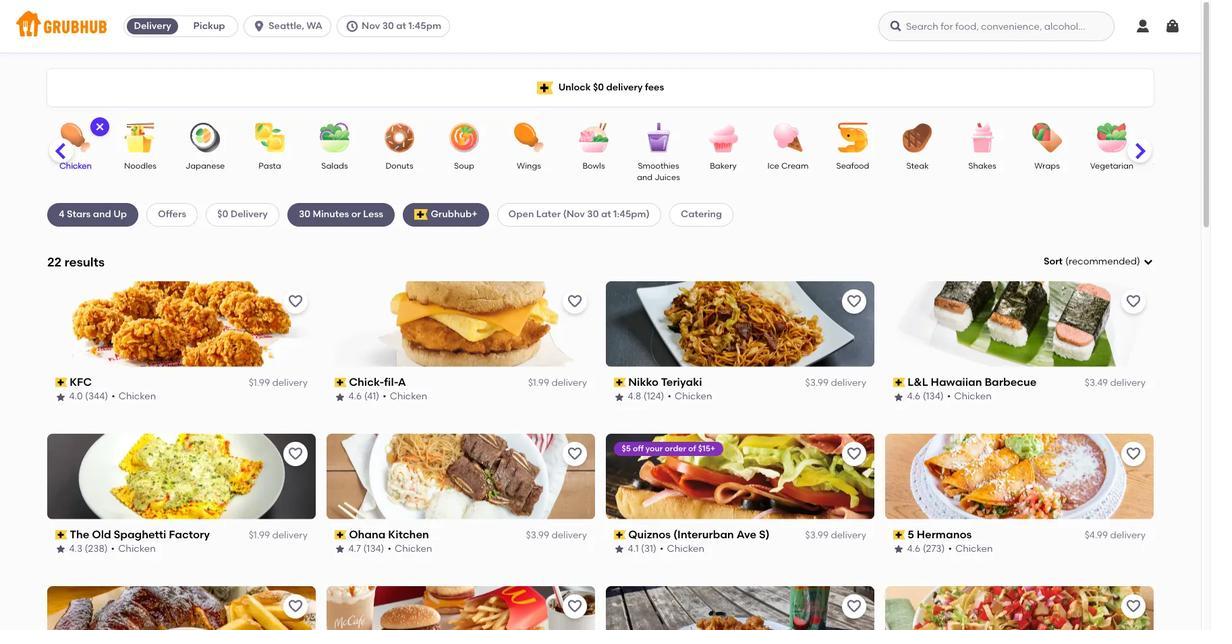 Task type: describe. For each thing, give the bounding box(es) containing it.
seattle,
[[269, 20, 304, 32]]

subscription pass image for kfc
[[55, 378, 67, 387]]

ohana kitchen
[[349, 528, 430, 541]]

$3.99 for ohana kitchen
[[526, 530, 549, 541]]

)
[[1137, 256, 1141, 267]]

nikko teriyaki
[[629, 376, 703, 389]]

sandwiches
[[1153, 161, 1201, 171]]

(31)
[[642, 544, 657, 555]]

• for ohana kitchen
[[388, 544, 392, 555]]

vegetarian image
[[1089, 123, 1136, 153]]

4.1
[[628, 544, 639, 555]]

star icon image for the old spaghetti factory
[[55, 544, 66, 555]]

subscription pass image for the old spaghetti factory
[[55, 530, 67, 540]]

of
[[689, 444, 697, 453]]

$1.99 delivery for kfc
[[249, 377, 308, 389]]

pasta
[[259, 161, 281, 171]]

l&l
[[908, 376, 929, 389]]

2 svg image from the left
[[1165, 18, 1181, 34]]

spaghetti
[[114, 528, 167, 541]]

save this restaurant button for the 'chick-fil-a logo'
[[563, 289, 587, 314]]

unlock
[[559, 82, 591, 93]]

kfc
[[70, 376, 92, 389]]

wraps image
[[1024, 123, 1071, 153]]

save this restaurant button for the old spaghetti factory logo
[[283, 442, 308, 466]]

subscription pass image for 5 hermanos
[[894, 530, 906, 540]]

open
[[509, 209, 534, 220]]

ohana
[[349, 528, 386, 541]]

• chicken for l&l hawaiian barbecue
[[948, 391, 992, 403]]

japanese
[[185, 161, 225, 171]]

pickup button
[[181, 16, 238, 37]]

chicken for quiznos (interurban ave s)
[[668, 544, 705, 555]]

save this restaurant button for ohana kitchen logo
[[563, 442, 587, 466]]

at inside button
[[396, 20, 406, 32]]

ohana kitchen logo image
[[327, 434, 595, 519]]

chick-
[[349, 376, 385, 389]]

22
[[47, 254, 62, 270]]

japanese image
[[182, 123, 229, 153]]

old
[[92, 528, 111, 541]]

ice
[[768, 161, 780, 171]]

kfc logo image
[[47, 281, 316, 367]]

save this restaurant image for l&l hawaiian barbecue
[[1126, 293, 1142, 310]]

pickup
[[193, 20, 225, 32]]

up
[[114, 209, 127, 220]]

$5
[[622, 444, 631, 453]]

chicken for l&l hawaiian barbecue
[[955, 391, 992, 403]]

(238)
[[85, 544, 108, 555]]

(nov
[[563, 209, 585, 220]]

delivery for the old spaghetti factory
[[272, 530, 308, 541]]

l&l hawaiian barbecue logo image
[[886, 281, 1154, 367]]

• for kfc
[[112, 391, 116, 403]]

subscription pass image for quiznos (interurban ave s)
[[614, 530, 626, 540]]

$1.99 for chick-fil-a
[[528, 377, 549, 389]]

$15+
[[699, 444, 716, 453]]

save this restaurant button for 5 hermanos logo
[[1122, 442, 1146, 466]]

sort ( recommended )
[[1044, 256, 1141, 267]]

donuts image
[[376, 123, 423, 153]]

chicken for ohana kitchen
[[395, 544, 433, 555]]

sandwiches image
[[1153, 123, 1201, 153]]

your
[[646, 444, 663, 453]]

5 hermanos
[[908, 528, 972, 541]]

$1.99 for the old spaghetti factory
[[249, 530, 270, 541]]

$3.99 for nikko teriyaki
[[806, 377, 829, 389]]

• for 5 hermanos
[[949, 544, 953, 555]]

star icon image for kfc
[[55, 392, 66, 403]]

offers
[[158, 209, 186, 220]]

soup image
[[441, 123, 488, 153]]

5
[[908, 528, 915, 541]]

30 inside nov 30 at 1:45pm button
[[382, 20, 394, 32]]

or
[[352, 209, 361, 220]]

fees
[[645, 82, 664, 93]]

4
[[59, 209, 65, 220]]

(interurban
[[674, 528, 735, 541]]

1:45pm
[[409, 20, 441, 32]]

factory
[[169, 528, 210, 541]]

4.6 for chick-
[[349, 391, 362, 403]]

• chicken for nikko teriyaki
[[668, 391, 713, 403]]

ice cream
[[768, 161, 809, 171]]

bakery
[[710, 161, 737, 171]]

chick-fil-a
[[349, 376, 407, 389]]

(124)
[[644, 391, 665, 403]]

hermanos
[[917, 528, 972, 541]]

off
[[633, 444, 644, 453]]

4.6 for l&l
[[908, 391, 921, 403]]

2 horizontal spatial 30
[[587, 209, 599, 220]]

s)
[[760, 528, 770, 541]]

1 vertical spatial delivery
[[231, 209, 268, 220]]

$3.49
[[1085, 377, 1108, 389]]

delivery for 5 hermanos
[[1111, 530, 1146, 541]]

kitchen
[[389, 528, 430, 541]]

• chicken for the old spaghetti factory
[[111, 544, 156, 555]]

save this restaurant button for kfc logo in the left of the page
[[283, 289, 308, 314]]

4.6 (273)
[[908, 544, 946, 555]]

minutes
[[313, 209, 349, 220]]

1 horizontal spatial $0
[[593, 82, 604, 93]]

quiznos (interurban ave s) logo image
[[606, 434, 875, 519]]

salads
[[321, 161, 348, 171]]

vegetarian
[[1091, 161, 1134, 171]]

steak
[[907, 161, 929, 171]]

seattle, wa
[[269, 20, 323, 32]]

star icon image for quiznos (interurban ave s)
[[614, 544, 625, 555]]

the old spaghetti factory logo image
[[47, 434, 316, 519]]

steak image
[[894, 123, 942, 153]]

delivery for quiznos (interurban ave s)
[[831, 530, 867, 541]]

• chicken for 5 hermanos
[[949, 544, 993, 555]]

delivery for l&l hawaiian barbecue
[[1111, 377, 1146, 389]]

juices
[[655, 173, 680, 182]]

nikko teriyaki logo image
[[606, 281, 875, 367]]

save this restaurant image for kfc
[[288, 293, 304, 310]]

shakes
[[969, 161, 997, 171]]

soup
[[454, 161, 474, 171]]

the
[[70, 528, 90, 541]]

later
[[536, 209, 561, 220]]

$3.99 for quiznos (interurban ave s)
[[806, 530, 829, 541]]

wa
[[307, 20, 323, 32]]

teriyaki
[[662, 376, 703, 389]]

delivery button
[[124, 16, 181, 37]]

recommended
[[1069, 256, 1137, 267]]

4.8 (124)
[[628, 391, 665, 403]]

catering
[[681, 209, 722, 220]]

fil-
[[385, 376, 398, 389]]

smoothies
[[638, 161, 679, 171]]

stars
[[67, 209, 91, 220]]

• for nikko teriyaki
[[668, 391, 672, 403]]



Task type: vqa. For each thing, say whether or not it's contained in the screenshot.


Task type: locate. For each thing, give the bounding box(es) containing it.
subscription pass image left the l&l
[[894, 378, 906, 387]]

0 horizontal spatial at
[[396, 20, 406, 32]]

and
[[637, 173, 653, 182], [93, 209, 111, 220]]

nov 30 at 1:45pm button
[[337, 16, 456, 37]]

4.6 (41)
[[349, 391, 380, 403]]

grubhub+
[[431, 209, 478, 220]]

4.6 for 5
[[908, 544, 921, 555]]

delivery for nikko teriyaki
[[831, 377, 867, 389]]

and left up
[[93, 209, 111, 220]]

• chicken for ohana kitchen
[[388, 544, 433, 555]]

save this restaurant button for aloha grill logo
[[842, 594, 867, 619]]

seattle, wa button
[[244, 16, 337, 37]]

svg image inside seattle, wa button
[[253, 20, 266, 33]]

unlock $0 delivery fees
[[559, 82, 664, 93]]

0 horizontal spatial $0
[[217, 209, 228, 220]]

quiznos
[[629, 528, 671, 541]]

chicken down l&l hawaiian barbecue
[[955, 391, 992, 403]]

open later (nov 30 at 1:45pm)
[[509, 209, 650, 220]]

barbecue
[[985, 376, 1037, 389]]

$0
[[593, 82, 604, 93], [217, 209, 228, 220]]

main navigation navigation
[[0, 0, 1201, 53]]

quiznos (interurban ave s)
[[629, 528, 770, 541]]

1 vertical spatial and
[[93, 209, 111, 220]]

0 vertical spatial at
[[396, 20, 406, 32]]

0 vertical spatial and
[[637, 173, 653, 182]]

delivery inside 'button'
[[134, 20, 171, 32]]

4.6 down 5
[[908, 544, 921, 555]]

bbq pete's logo image
[[47, 586, 316, 630]]

1 vertical spatial grubhub plus flag logo image
[[415, 210, 428, 220]]

subscription pass image
[[894, 378, 906, 387], [55, 530, 67, 540], [335, 530, 347, 540], [894, 530, 906, 540]]

4.3 (238)
[[70, 544, 108, 555]]

nov
[[362, 20, 380, 32]]

4 stars and up
[[59, 209, 127, 220]]

subscription pass image left ohana
[[335, 530, 347, 540]]

chicken down kitchen
[[395, 544, 433, 555]]

pasta image
[[246, 123, 294, 153]]

1 horizontal spatial svg image
[[1165, 18, 1181, 34]]

grubhub plus flag logo image left unlock
[[537, 81, 553, 94]]

$1.99 for kfc
[[249, 377, 270, 389]]

subscription pass image for ohana kitchen
[[335, 530, 347, 540]]

bakery image
[[700, 123, 747, 153]]

$1.99 delivery for chick-fil-a
[[528, 377, 587, 389]]

star icon image left 4.8
[[614, 392, 625, 403]]

bowls image
[[570, 123, 618, 153]]

at
[[396, 20, 406, 32], [601, 209, 611, 220]]

noodles
[[124, 161, 157, 171]]

0 horizontal spatial (134)
[[364, 544, 385, 555]]

results
[[64, 254, 105, 270]]

$4.99 delivery
[[1085, 530, 1146, 541]]

subscription pass image left nikko on the right bottom of the page
[[614, 378, 626, 387]]

• chicken down hermanos
[[949, 544, 993, 555]]

delivery
[[134, 20, 171, 32], [231, 209, 268, 220]]

wraps
[[1035, 161, 1060, 171]]

• chicken down a
[[383, 391, 428, 403]]

•
[[112, 391, 116, 403], [383, 391, 387, 403], [668, 391, 672, 403], [948, 391, 951, 403], [111, 544, 115, 555], [388, 544, 392, 555], [660, 544, 664, 555], [949, 544, 953, 555]]

(134) down the l&l
[[923, 391, 944, 403]]

1 horizontal spatial 30
[[382, 20, 394, 32]]

$3.99 delivery for ohana kitchen
[[526, 530, 587, 541]]

4.6 down the l&l
[[908, 391, 921, 403]]

4.7 (134)
[[349, 544, 385, 555]]

star icon image left 4.7
[[335, 544, 346, 555]]

subscription pass image for l&l hawaiian barbecue
[[894, 378, 906, 387]]

subscription pass image left the
[[55, 530, 67, 540]]

star icon image left the 4.6 (273)
[[894, 544, 904, 555]]

svg image
[[253, 20, 266, 33], [346, 20, 359, 33], [890, 20, 903, 33], [94, 121, 105, 132], [1143, 257, 1154, 267]]

star icon image for nikko teriyaki
[[614, 392, 625, 403]]

subscription pass image left kfc
[[55, 378, 67, 387]]

and down smoothies
[[637, 173, 653, 182]]

save this restaurant image
[[1126, 446, 1142, 462], [846, 598, 863, 615], [1126, 598, 1142, 615]]

cream
[[782, 161, 809, 171]]

grubhub plus flag logo image for unlock $0 delivery fees
[[537, 81, 553, 94]]

nov 30 at 1:45pm
[[362, 20, 441, 32]]

• chicken down l&l hawaiian barbecue
[[948, 391, 992, 403]]

• for l&l hawaiian barbecue
[[948, 391, 951, 403]]

delivery for kfc
[[272, 377, 308, 389]]

subscription pass image left 5
[[894, 530, 906, 540]]

(344)
[[85, 391, 108, 403]]

• chicken down the old spaghetti factory
[[111, 544, 156, 555]]

subscription pass image for nikko teriyaki
[[614, 378, 626, 387]]

chicken down hermanos
[[956, 544, 993, 555]]

0 vertical spatial $0
[[593, 82, 604, 93]]

1 horizontal spatial grubhub plus flag logo image
[[537, 81, 553, 94]]

chicken right (344) in the left of the page
[[119, 391, 156, 403]]

seafood
[[837, 161, 870, 171]]

$0 right unlock
[[593, 82, 604, 93]]

shakes image
[[959, 123, 1006, 153]]

1 horizontal spatial at
[[601, 209, 611, 220]]

1 horizontal spatial delivery
[[231, 209, 268, 220]]

bowls
[[583, 161, 605, 171]]

svg image inside nov 30 at 1:45pm button
[[346, 20, 359, 33]]

1 vertical spatial (134)
[[364, 544, 385, 555]]

• chicken for chick-fil-a
[[383, 391, 428, 403]]

1:45pm)
[[614, 209, 650, 220]]

chicken for 5 hermanos
[[956, 544, 993, 555]]

applebee's logo image
[[886, 586, 1154, 630]]

save this restaurant image for ohana kitchen
[[567, 446, 583, 462]]

1 vertical spatial $0
[[217, 209, 228, 220]]

• down hawaiian
[[948, 391, 951, 403]]

30 right (nov
[[587, 209, 599, 220]]

5 hermanos logo image
[[886, 434, 1154, 519]]

$3.99 delivery
[[806, 377, 867, 389], [526, 530, 587, 541], [806, 530, 867, 541]]

at left '1:45pm'
[[396, 20, 406, 32]]

$4.99
[[1085, 530, 1108, 541]]

grubhub plus flag logo image for grubhub+
[[415, 210, 428, 220]]

4.1 (31)
[[628, 544, 657, 555]]

star icon image left 4.0
[[55, 392, 66, 403]]

• chicken
[[112, 391, 156, 403], [383, 391, 428, 403], [668, 391, 713, 403], [948, 391, 992, 403], [111, 544, 156, 555], [388, 544, 433, 555], [660, 544, 705, 555], [949, 544, 993, 555]]

at left 1:45pm)
[[601, 209, 611, 220]]

star icon image left the 4.6 (41)
[[335, 392, 346, 403]]

delivery for chick-fil-a
[[552, 377, 587, 389]]

chicken down a
[[390, 391, 428, 403]]

salads image
[[311, 123, 358, 153]]

1 horizontal spatial (134)
[[923, 391, 944, 403]]

4.8
[[628, 391, 642, 403]]

4.6 (134)
[[908, 391, 944, 403]]

subscription pass image for chick-fil-a
[[335, 378, 347, 387]]

seafood image
[[829, 123, 877, 153]]

(134) for ohana
[[364, 544, 385, 555]]

• chicken for quiznos (interurban ave s)
[[660, 544, 705, 555]]

0 vertical spatial grubhub plus flag logo image
[[537, 81, 553, 94]]

1 svg image from the left
[[1135, 18, 1151, 34]]

save this restaurant image
[[288, 293, 304, 310], [567, 293, 583, 310], [846, 293, 863, 310], [1126, 293, 1142, 310], [288, 446, 304, 462], [567, 446, 583, 462], [846, 446, 863, 462], [288, 598, 304, 615], [567, 598, 583, 615]]

aloha grill logo image
[[606, 586, 875, 630]]

save this restaurant image for 5 hermanos logo save this restaurant button
[[1126, 446, 1142, 462]]

• chicken down teriyaki
[[668, 391, 713, 403]]

0 horizontal spatial delivery
[[134, 20, 171, 32]]

a
[[398, 376, 407, 389]]

chicken for nikko teriyaki
[[675, 391, 713, 403]]

• chicken for kfc
[[112, 391, 156, 403]]

star icon image for l&l hawaiian barbecue
[[894, 392, 904, 403]]

smoothies and juices image
[[635, 123, 682, 153]]

1 horizontal spatial and
[[637, 173, 653, 182]]

0 horizontal spatial grubhub plus flag logo image
[[415, 210, 428, 220]]

subscription pass image left chick-
[[335, 378, 347, 387]]

• chicken right (344) in the left of the page
[[112, 391, 156, 403]]

wings image
[[506, 123, 553, 153]]

0 horizontal spatial and
[[93, 209, 111, 220]]

save this restaurant image for the old spaghetti factory
[[288, 446, 304, 462]]

• for quiznos (interurban ave s)
[[660, 544, 664, 555]]

0 horizontal spatial svg image
[[1135, 18, 1151, 34]]

ave
[[737, 528, 757, 541]]

$1.99
[[249, 377, 270, 389], [528, 377, 549, 389], [249, 530, 270, 541]]

nikko
[[629, 376, 659, 389]]

0 horizontal spatial 30
[[299, 209, 311, 220]]

wings
[[517, 161, 541, 171]]

4.0
[[70, 391, 83, 403]]

chicken image
[[52, 123, 99, 153]]

grubhub plus flag logo image left grubhub+
[[415, 210, 428, 220]]

4.6 left (41) at the bottom of the page
[[349, 391, 362, 403]]

• for chick-fil-a
[[383, 391, 387, 403]]

star icon image for chick-fil-a
[[335, 392, 346, 403]]

save this restaurant image for nikko teriyaki
[[846, 293, 863, 310]]

save this restaurant button for l&l hawaiian barbecue logo
[[1122, 289, 1146, 314]]

• chicken down quiznos (interurban ave s)
[[660, 544, 705, 555]]

sort
[[1044, 256, 1063, 267]]

30
[[382, 20, 394, 32], [299, 209, 311, 220], [587, 209, 599, 220]]

the old spaghetti factory
[[70, 528, 210, 541]]

delivery for ohana kitchen
[[552, 530, 587, 541]]

subscription pass image left quiznos
[[614, 530, 626, 540]]

$3.49 delivery
[[1085, 377, 1146, 389]]

save this restaurant button
[[283, 289, 308, 314], [563, 289, 587, 314], [842, 289, 867, 314], [1122, 289, 1146, 314], [283, 442, 308, 466], [563, 442, 587, 466], [842, 442, 867, 466], [1122, 442, 1146, 466], [283, 594, 308, 619], [563, 594, 587, 619], [842, 594, 867, 619], [1122, 594, 1146, 619]]

chicken for chick-fil-a
[[390, 391, 428, 403]]

Search for food, convenience, alcohol... search field
[[879, 11, 1115, 41]]

star icon image left the 4.6 (134)
[[894, 392, 904, 403]]

chicken down chicken image
[[60, 161, 92, 171]]

chicken for the old spaghetti factory
[[119, 544, 156, 555]]

(134)
[[923, 391, 944, 403], [364, 544, 385, 555]]

noodles image
[[117, 123, 164, 153]]

4.7
[[349, 544, 361, 555]]

None field
[[1044, 255, 1154, 269]]

$1.99 delivery for the old spaghetti factory
[[249, 530, 308, 541]]

hawaiian
[[931, 376, 983, 389]]

star icon image for ohana kitchen
[[335, 544, 346, 555]]

save this restaurant button for nikko teriyaki logo
[[842, 289, 867, 314]]

save this restaurant button for mcdonald's logo
[[563, 594, 587, 619]]

$3.99 delivery for nikko teriyaki
[[806, 377, 867, 389]]

donuts
[[386, 161, 413, 171]]

star icon image left 4.1 on the right of the page
[[614, 544, 625, 555]]

0 vertical spatial delivery
[[134, 20, 171, 32]]

• chicken down kitchen
[[388, 544, 433, 555]]

$3.99
[[806, 377, 829, 389], [526, 530, 549, 541], [806, 530, 829, 541]]

chicken
[[60, 161, 92, 171], [119, 391, 156, 403], [390, 391, 428, 403], [675, 391, 713, 403], [955, 391, 992, 403], [119, 544, 156, 555], [395, 544, 433, 555], [668, 544, 705, 555], [956, 544, 993, 555]]

• right the (31)
[[660, 544, 664, 555]]

save this restaurant image for save this restaurant button associated with applebee's logo
[[1126, 598, 1142, 615]]

1 vertical spatial at
[[601, 209, 611, 220]]

4.0 (344)
[[70, 391, 108, 403]]

save this restaurant image for chick-fil-a
[[567, 293, 583, 310]]

star icon image for 5 hermanos
[[894, 544, 904, 555]]

mcdonald's logo image
[[327, 586, 595, 630]]

star icon image
[[55, 392, 66, 403], [335, 392, 346, 403], [614, 392, 625, 403], [894, 392, 904, 403], [55, 544, 66, 555], [335, 544, 346, 555], [614, 544, 625, 555], [894, 544, 904, 555]]

• down the "nikko teriyaki"
[[668, 391, 672, 403]]

save this restaurant button for applebee's logo
[[1122, 594, 1146, 619]]

delivery down pasta
[[231, 209, 268, 220]]

delivery left the pickup
[[134, 20, 171, 32]]

chicken down the old spaghetti factory
[[119, 544, 156, 555]]

chicken for kfc
[[119, 391, 156, 403]]

• down ohana kitchen
[[388, 544, 392, 555]]

$5 off your order of $15+
[[622, 444, 716, 453]]

svg image
[[1135, 18, 1151, 34], [1165, 18, 1181, 34]]

chicken down quiznos (interurban ave s)
[[668, 544, 705, 555]]

subscription pass image
[[55, 378, 67, 387], [335, 378, 347, 387], [614, 378, 626, 387], [614, 530, 626, 540]]

22 results
[[47, 254, 105, 270]]

• right (238)
[[111, 544, 115, 555]]

$3.99 delivery for quiznos (interurban ave s)
[[806, 530, 867, 541]]

30 left minutes
[[299, 209, 311, 220]]

30 right nov
[[382, 20, 394, 32]]

save this restaurant image for aloha grill logo's save this restaurant button
[[846, 598, 863, 615]]

(134) down ohana
[[364, 544, 385, 555]]

smoothies and juices
[[637, 161, 680, 182]]

• down hermanos
[[949, 544, 953, 555]]

star icon image left 4.3
[[55, 544, 66, 555]]

• right (41) at the bottom of the page
[[383, 391, 387, 403]]

• right (344) in the left of the page
[[112, 391, 116, 403]]

chick-fil-a logo image
[[327, 281, 595, 367]]

30 minutes or less
[[299, 209, 383, 220]]

(273)
[[923, 544, 946, 555]]

$0 right offers
[[217, 209, 228, 220]]

0 vertical spatial (134)
[[923, 391, 944, 403]]

save this restaurant button for bbq pete's logo
[[283, 594, 308, 619]]

l&l hawaiian barbecue
[[908, 376, 1037, 389]]

4.3
[[70, 544, 83, 555]]

order
[[665, 444, 687, 453]]

grubhub plus flag logo image
[[537, 81, 553, 94], [415, 210, 428, 220]]

chicken down teriyaki
[[675, 391, 713, 403]]

and inside smoothies and juices
[[637, 173, 653, 182]]

$0 delivery
[[217, 209, 268, 220]]

ice cream image
[[765, 123, 812, 153]]

• for the old spaghetti factory
[[111, 544, 115, 555]]

none field containing sort
[[1044, 255, 1154, 269]]

(134) for l&l
[[923, 391, 944, 403]]



